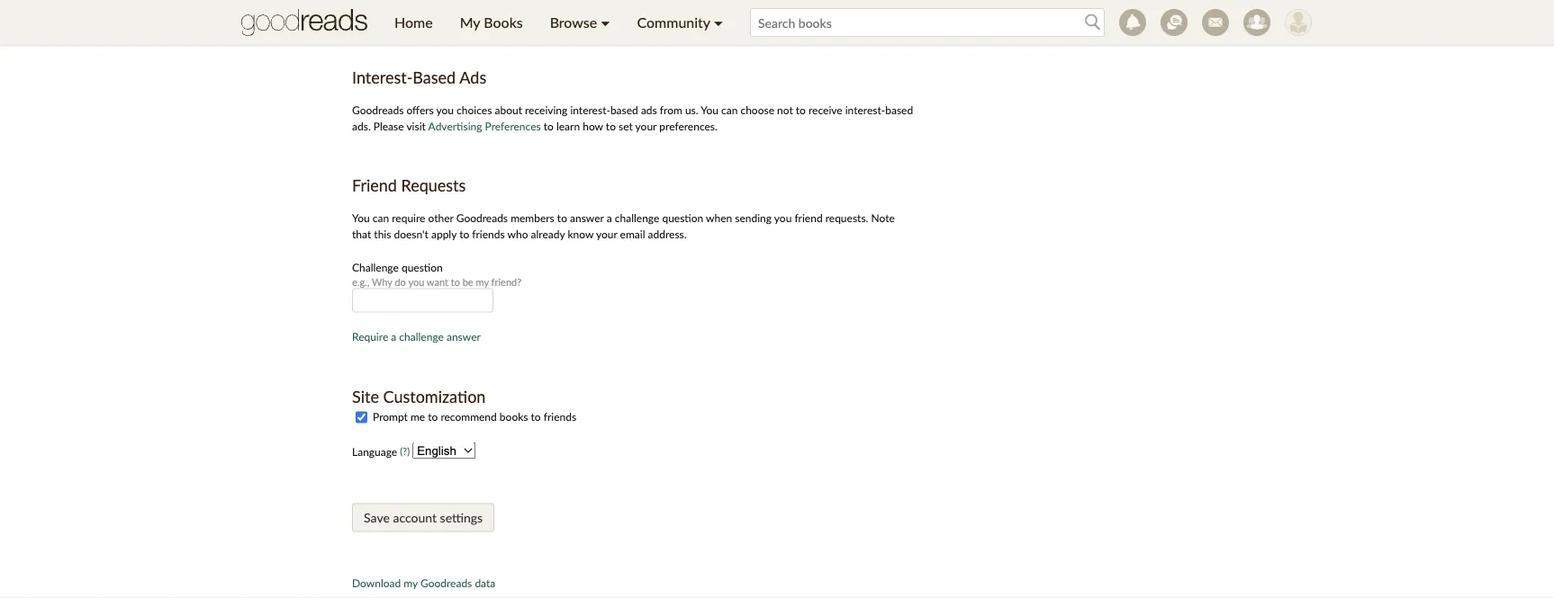 Task type: describe. For each thing, give the bounding box(es) containing it.
e.g.,
[[352, 276, 369, 289]]

want
[[427, 276, 448, 289]]

members inside you can require other goodreads members to answer a challenge question when sending you friend requests. note that this doesn't apply to friends who already know your email address.
[[511, 212, 555, 225]]

already
[[531, 228, 565, 241]]

2 based from the left
[[885, 104, 913, 117]]

for
[[550, 11, 563, 24]]

(?) link
[[400, 447, 410, 459]]

email inside you can require other goodreads members to answer a challenge question when sending you friend requests. note that this doesn't apply to friends who already know your email address.
[[620, 228, 645, 241]]

question inside you can require other goodreads members to answer a challenge question when sending you friend requests. note that this doesn't apply to friends who already know your email address.
[[662, 212, 704, 225]]

do
[[395, 276, 406, 289]]

you inside the goodreads offers you choices about receiving interest-based ads from us.               you can choose not to receive interest-based ads.  please visit
[[436, 104, 454, 117]]

site
[[352, 387, 379, 407]]

community
[[637, 14, 710, 31]]

a inside you can require other goodreads members to answer a challenge question when sending you friend requests. note that this doesn't apply to friends who already know your email address.
[[607, 212, 612, 225]]

about
[[495, 104, 522, 117]]

friend requests
[[352, 176, 466, 196]]

challenge
[[352, 262, 399, 275]]

home
[[394, 14, 433, 31]]

my group discussions image
[[1161, 9, 1188, 36]]

Search books text field
[[750, 8, 1105, 37]]

when
[[706, 212, 732, 225]]

receiving
[[525, 104, 568, 117]]

0 horizontal spatial answer
[[447, 331, 481, 344]]

0 horizontal spatial members
[[457, 11, 501, 24]]

require a challenge answer link
[[352, 331, 481, 344]]

language (?)
[[352, 446, 410, 459]]

home link
[[381, 0, 446, 45]]

community ▾
[[637, 14, 723, 31]]

bob builder image
[[1285, 9, 1312, 36]]

0 vertical spatial email
[[597, 11, 622, 24]]

goodreads inside the goodreads offers you choices about receiving interest-based ads from us.               you can choose not to receive interest-based ads.  please visit
[[352, 104, 404, 117]]

0 horizontal spatial me
[[411, 411, 425, 425]]

to down "customization"
[[428, 411, 438, 425]]

community ▾ button
[[624, 0, 737, 45]]

friend?
[[491, 276, 522, 289]]

1 vertical spatial friends
[[544, 411, 576, 425]]

my books link
[[446, 0, 536, 45]]

be
[[463, 276, 473, 289]]

Search for books to add to your shelves search field
[[750, 8, 1105, 37]]

receive
[[809, 104, 843, 117]]

you can require other goodreads members to answer a challenge question when sending you friend requests. note that this doesn't apply to friends who already know your email address.
[[352, 212, 895, 241]]

ads
[[459, 68, 487, 88]]

0 horizontal spatial a
[[391, 331, 396, 344]]

learn
[[556, 120, 580, 133]]

my books
[[460, 14, 523, 31]]

advertising preferences link
[[428, 120, 541, 133]]

preferences
[[485, 120, 541, 133]]

to right apply
[[459, 228, 469, 241]]

note
[[871, 212, 895, 225]]

your inside you can require other goodreads members to answer a challenge question when sending you friend requests. note that this doesn't apply to friends who already know your email address.
[[596, 228, 617, 241]]

books
[[500, 411, 528, 425]]

menu containing home
[[381, 0, 737, 45]]

to left set
[[606, 120, 616, 133]]

requests
[[401, 176, 466, 196]]

apply
[[431, 228, 457, 241]]

data
[[475, 578, 496, 591]]

that
[[352, 228, 371, 241]]

to up already
[[557, 212, 567, 225]]

to left search
[[503, 11, 513, 24]]

goodreads right the allow
[[402, 11, 454, 24]]

based
[[413, 68, 456, 88]]

prompt
[[373, 411, 408, 425]]

doesn't
[[394, 228, 429, 241]]

why
[[372, 276, 392, 289]]

know
[[568, 228, 594, 241]]

goodreads offers you choices about receiving interest-based ads from us.               you can choose not to receive interest-based ads.  please visit
[[352, 104, 913, 133]]

books
[[484, 14, 523, 31]]

(?)
[[400, 447, 410, 459]]

how
[[583, 120, 603, 133]]

us.
[[685, 104, 699, 117]]

1 based from the left
[[610, 104, 638, 117]]

please
[[374, 120, 404, 133]]

2 interest- from the left
[[845, 104, 885, 117]]

visit
[[407, 120, 426, 133]]

ads.
[[352, 120, 371, 133]]



Task type: vqa. For each thing, say whether or not it's contained in the screenshot.
Please
yes



Task type: locate. For each thing, give the bounding box(es) containing it.
search
[[516, 11, 547, 24]]

1 horizontal spatial friends
[[544, 411, 576, 425]]

require
[[392, 212, 425, 225]]

prompt me to recommend books to friends
[[373, 411, 576, 425]]

1 vertical spatial email
[[620, 228, 645, 241]]

1 vertical spatial you
[[774, 212, 792, 225]]

to down receiving
[[544, 120, 554, 133]]

0 horizontal spatial friends
[[472, 228, 505, 241]]

▾ for community ▾
[[714, 14, 723, 31]]

you inside you can require other goodreads members to answer a challenge question when sending you friend requests. note that this doesn't apply to friends who already know your email address.
[[774, 212, 792, 225]]

you right do
[[408, 276, 424, 289]]

friends
[[472, 228, 505, 241], [544, 411, 576, 425]]

1 vertical spatial challenge
[[399, 331, 444, 344]]

1 horizontal spatial based
[[885, 104, 913, 117]]

challenge up address.
[[615, 212, 660, 225]]

address.
[[648, 228, 687, 241]]

can inside the goodreads offers you choices about receiving interest-based ads from us.               you can choose not to receive interest-based ads.  please visit
[[721, 104, 738, 117]]

0 vertical spatial members
[[457, 11, 501, 24]]

▾ right community
[[714, 14, 723, 31]]

2 horizontal spatial you
[[774, 212, 792, 225]]

1 horizontal spatial interest-
[[845, 104, 885, 117]]

you
[[701, 104, 719, 117], [352, 212, 370, 225]]

goodreads up please
[[352, 104, 404, 117]]

email right by
[[597, 11, 622, 24]]

0 horizontal spatial my
[[404, 578, 418, 591]]

allow goodreads members to search for me by email
[[373, 11, 622, 24]]

to left the be
[[451, 276, 460, 289]]

language
[[352, 446, 397, 459]]

require a challenge answer
[[352, 331, 481, 344]]

friends inside you can require other goodreads members to answer a challenge question when sending you friend requests. note that this doesn't apply to friends who already know your email address.
[[472, 228, 505, 241]]

0 horizontal spatial based
[[610, 104, 638, 117]]

you inside the 'challenge question e.g., why do you want to be my friend?'
[[408, 276, 424, 289]]

my inside the 'challenge question e.g., why do you want to be my friend?'
[[476, 276, 489, 289]]

1 horizontal spatial me
[[566, 11, 580, 24]]

can up 'this'
[[373, 212, 389, 225]]

challenge
[[615, 212, 660, 225], [399, 331, 444, 344]]

question inside the 'challenge question e.g., why do you want to be my friend?'
[[402, 262, 443, 275]]

0 vertical spatial answer
[[570, 212, 604, 225]]

you inside the goodreads offers you choices about receiving interest-based ads from us.               you can choose not to receive interest-based ads.  please visit
[[701, 104, 719, 117]]

Allow Goodreads members to search for me by email checkbox
[[356, 12, 367, 24]]

you
[[436, 104, 454, 117], [774, 212, 792, 225], [408, 276, 424, 289]]

0 vertical spatial my
[[476, 276, 489, 289]]

0 vertical spatial your
[[635, 120, 657, 133]]

me down site customization
[[411, 411, 425, 425]]

from
[[660, 104, 682, 117]]

0 vertical spatial you
[[701, 104, 719, 117]]

friends right books
[[544, 411, 576, 425]]

1 horizontal spatial you
[[701, 104, 719, 117]]

1 vertical spatial you
[[352, 212, 370, 225]]

0 horizontal spatial you
[[408, 276, 424, 289]]

answer down challenge question text box
[[447, 331, 481, 344]]

0 vertical spatial a
[[607, 212, 612, 225]]

download my goodreads data link
[[352, 578, 496, 591]]

you up that
[[352, 212, 370, 225]]

0 vertical spatial question
[[662, 212, 704, 225]]

Challenge question text field
[[352, 289, 494, 313]]

1 horizontal spatial can
[[721, 104, 738, 117]]

▾ inside "dropdown button"
[[714, 14, 723, 31]]

question up address.
[[662, 212, 704, 225]]

answer up know
[[570, 212, 604, 225]]

0 horizontal spatial ▾
[[601, 14, 610, 31]]

goodreads left data
[[421, 578, 472, 591]]

friend
[[352, 176, 397, 196]]

advertising preferences to learn how to set your preferences.
[[428, 120, 718, 133]]

download my goodreads data
[[352, 578, 496, 591]]

my
[[476, 276, 489, 289], [404, 578, 418, 591]]

1 vertical spatial question
[[402, 262, 443, 275]]

notifications image
[[1119, 9, 1146, 36]]

Prompt me to recommend books to friends checkbox
[[356, 412, 367, 424]]

offers
[[407, 104, 434, 117]]

1 horizontal spatial ▾
[[714, 14, 723, 31]]

choose
[[741, 104, 774, 117]]

0 horizontal spatial interest-
[[570, 104, 610, 117]]

question
[[662, 212, 704, 225], [402, 262, 443, 275]]

friend requests image
[[1244, 9, 1271, 36]]

download
[[352, 578, 401, 591]]

0 vertical spatial you
[[436, 104, 454, 117]]

0 horizontal spatial your
[[596, 228, 617, 241]]

interest- up how
[[570, 104, 610, 117]]

1 horizontal spatial a
[[607, 212, 612, 225]]

1 vertical spatial answer
[[447, 331, 481, 344]]

you left friend
[[774, 212, 792, 225]]

site customization
[[352, 387, 486, 407]]

1 vertical spatial can
[[373, 212, 389, 225]]

you up advertising
[[436, 104, 454, 117]]

friends left 'who'
[[472, 228, 505, 241]]

goodreads inside you can require other goodreads members to answer a challenge question when sending you friend requests. note that this doesn't apply to friends who already know your email address.
[[456, 212, 508, 225]]

goodreads
[[402, 11, 454, 24], [352, 104, 404, 117], [456, 212, 508, 225], [421, 578, 472, 591]]

interest-
[[352, 68, 413, 88]]

interest-based ads
[[352, 68, 487, 88]]

goodreads up 'who'
[[456, 212, 508, 225]]

answer inside you can require other goodreads members to answer a challenge question when sending you friend requests. note that this doesn't apply to friends who already know your email address.
[[570, 212, 604, 225]]

1 vertical spatial a
[[391, 331, 396, 344]]

1 vertical spatial me
[[411, 411, 425, 425]]

None submit
[[352, 504, 495, 533]]

1 interest- from the left
[[570, 104, 610, 117]]

browse ▾ button
[[536, 0, 624, 45]]

1 horizontal spatial you
[[436, 104, 454, 117]]

this
[[374, 228, 391, 241]]

browse
[[550, 14, 597, 31]]

to right books
[[531, 411, 541, 425]]

menu
[[381, 0, 737, 45]]

0 horizontal spatial you
[[352, 212, 370, 225]]

to right "not"
[[796, 104, 806, 117]]

based
[[610, 104, 638, 117], [885, 104, 913, 117]]

allow
[[373, 11, 400, 24]]

1 horizontal spatial challenge
[[615, 212, 660, 225]]

you inside you can require other goodreads members to answer a challenge question when sending you friend requests. note that this doesn't apply to friends who already know your email address.
[[352, 212, 370, 225]]

challenge inside you can require other goodreads members to answer a challenge question when sending you friend requests. note that this doesn't apply to friends who already know your email address.
[[615, 212, 660, 225]]

friend
[[795, 212, 823, 225]]

to inside the goodreads offers you choices about receiving interest-based ads from us.               you can choose not to receive interest-based ads.  please visit
[[796, 104, 806, 117]]

my right download
[[404, 578, 418, 591]]

1 horizontal spatial your
[[635, 120, 657, 133]]

not
[[777, 104, 793, 117]]

set
[[619, 120, 633, 133]]

your
[[635, 120, 657, 133], [596, 228, 617, 241]]

to inside the 'challenge question e.g., why do you want to be my friend?'
[[451, 276, 460, 289]]

email left address.
[[620, 228, 645, 241]]

0 horizontal spatial question
[[402, 262, 443, 275]]

email
[[597, 11, 622, 24], [620, 228, 645, 241]]

can left choose
[[721, 104, 738, 117]]

interest-
[[570, 104, 610, 117], [845, 104, 885, 117]]

2 vertical spatial you
[[408, 276, 424, 289]]

your right know
[[596, 228, 617, 241]]

0 vertical spatial me
[[566, 11, 580, 24]]

customization
[[383, 387, 486, 407]]

0 vertical spatial challenge
[[615, 212, 660, 225]]

answer
[[570, 212, 604, 225], [447, 331, 481, 344]]

who
[[507, 228, 528, 241]]

1 horizontal spatial answer
[[570, 212, 604, 225]]

recommend
[[441, 411, 497, 425]]

0 horizontal spatial challenge
[[399, 331, 444, 344]]

1 ▾ from the left
[[601, 14, 610, 31]]

require
[[352, 331, 388, 344]]

▾ inside popup button
[[601, 14, 610, 31]]

my
[[460, 14, 480, 31]]

other
[[428, 212, 454, 225]]

1 horizontal spatial my
[[476, 276, 489, 289]]

▾
[[601, 14, 610, 31], [714, 14, 723, 31]]

0 horizontal spatial can
[[373, 212, 389, 225]]

1 vertical spatial my
[[404, 578, 418, 591]]

ads
[[641, 104, 657, 117]]

to
[[503, 11, 513, 24], [796, 104, 806, 117], [544, 120, 554, 133], [606, 120, 616, 133], [557, 212, 567, 225], [459, 228, 469, 241], [451, 276, 460, 289], [428, 411, 438, 425], [531, 411, 541, 425]]

1 vertical spatial your
[[596, 228, 617, 241]]

sending
[[735, 212, 772, 225]]

browse ▾
[[550, 14, 610, 31]]

0 vertical spatial friends
[[472, 228, 505, 241]]

inbox image
[[1202, 9, 1229, 36]]

by
[[583, 11, 594, 24]]

question up want on the left of the page
[[402, 262, 443, 275]]

1 horizontal spatial members
[[511, 212, 555, 225]]

▾ for browse ▾
[[601, 14, 610, 31]]

me
[[566, 11, 580, 24], [411, 411, 425, 425]]

▾ right by
[[601, 14, 610, 31]]

preferences.
[[659, 120, 718, 133]]

challenge question e.g., why do you want to be my friend?
[[352, 262, 522, 289]]

1 vertical spatial members
[[511, 212, 555, 225]]

you right us.
[[701, 104, 719, 117]]

based right receive
[[885, 104, 913, 117]]

requests.
[[826, 212, 869, 225]]

advertising
[[428, 120, 482, 133]]

based up set
[[610, 104, 638, 117]]

a
[[607, 212, 612, 225], [391, 331, 396, 344]]

me left by
[[566, 11, 580, 24]]

choices
[[457, 104, 492, 117]]

your down ads
[[635, 120, 657, 133]]

1 horizontal spatial question
[[662, 212, 704, 225]]

my right the be
[[476, 276, 489, 289]]

can inside you can require other goodreads members to answer a challenge question when sending you friend requests. note that this doesn't apply to friends who already know your email address.
[[373, 212, 389, 225]]

2 ▾ from the left
[[714, 14, 723, 31]]

can
[[721, 104, 738, 117], [373, 212, 389, 225]]

challenge down challenge question text box
[[399, 331, 444, 344]]

0 vertical spatial can
[[721, 104, 738, 117]]

interest- right receive
[[845, 104, 885, 117]]



